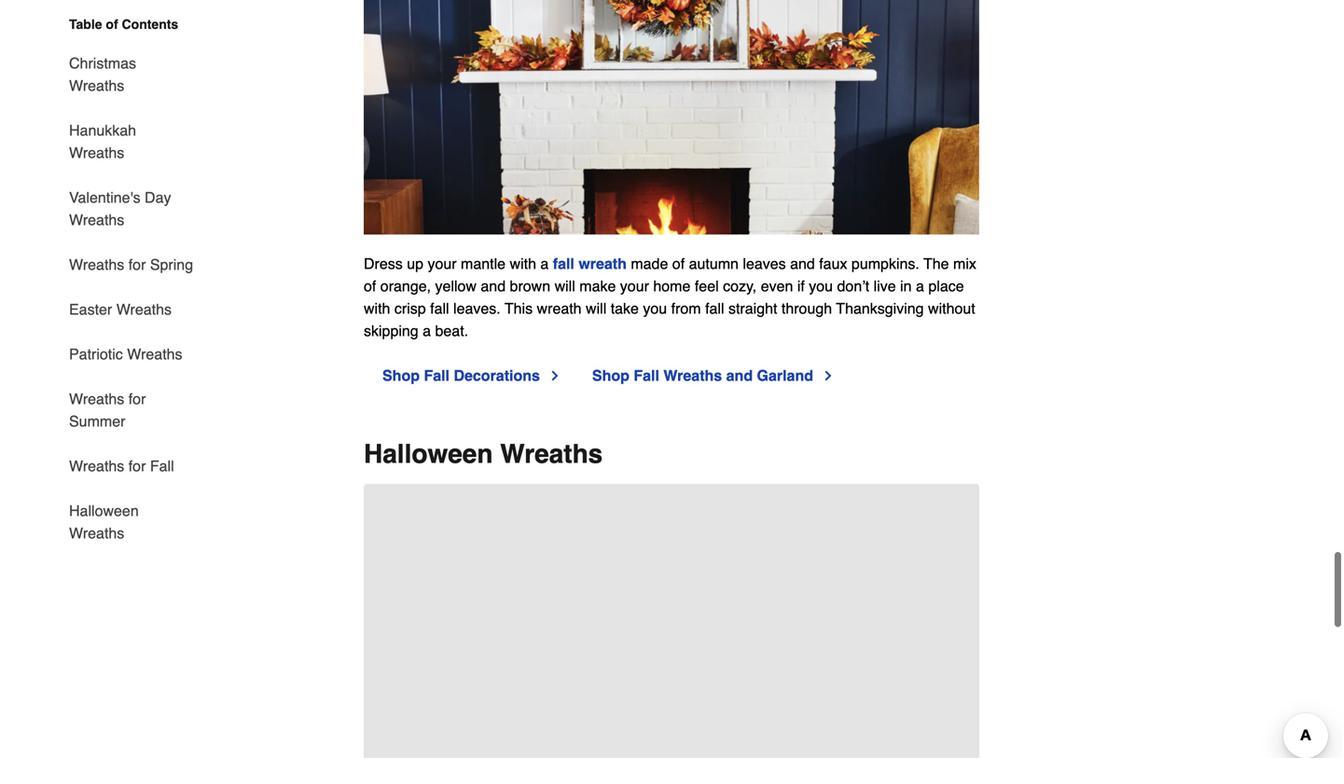 Task type: vqa. For each thing, say whether or not it's contained in the screenshot.
Designs
no



Task type: describe. For each thing, give the bounding box(es) containing it.
yellow
[[435, 278, 477, 295]]

even
[[761, 278, 794, 295]]

christmas
[[69, 55, 136, 72]]

place
[[929, 278, 965, 295]]

christmas wreaths
[[69, 55, 136, 94]]

wreaths up easter
[[69, 256, 124, 273]]

mantle
[[461, 255, 506, 273]]

made of autumn leaves and faux pumpkins. the mix of orange, yellow and brown will make your home feel cozy, even if you don't live in a place with crisp fall leaves. this wreath will take you from fall straight through thanksgiving without skipping a beat.
[[364, 255, 977, 340]]

shop fall decorations link
[[383, 365, 563, 387]]

1 vertical spatial a
[[916, 278, 925, 295]]

0 horizontal spatial your
[[428, 255, 457, 273]]

decorations
[[454, 367, 540, 384]]

for for fall
[[129, 458, 146, 475]]

0 vertical spatial wreath
[[579, 255, 627, 273]]

patriotic wreaths link
[[69, 332, 182, 377]]

wreaths for summer link
[[69, 377, 194, 444]]

chevron right image
[[821, 369, 836, 384]]

take
[[611, 300, 639, 317]]

1 vertical spatial you
[[643, 300, 667, 317]]

0 horizontal spatial will
[[555, 278, 576, 295]]

wreath inside made of autumn leaves and faux pumpkins. the mix of orange, yellow and brown will make your home feel cozy, even if you don't live in a place with crisp fall leaves. this wreath will take you from fall straight through thanksgiving without skipping a beat.
[[537, 300, 582, 317]]

shop fall wreaths and garland
[[592, 367, 814, 384]]

easter
[[69, 301, 112, 318]]

table of contents element
[[54, 15, 194, 545]]

wreaths for spring link
[[69, 243, 193, 287]]

spring
[[150, 256, 193, 273]]

wreaths for fall link
[[69, 444, 174, 489]]

skipping
[[364, 322, 419, 340]]

day
[[145, 189, 171, 206]]

make
[[580, 278, 616, 295]]

easter wreaths
[[69, 301, 172, 318]]

1 vertical spatial will
[[586, 300, 607, 317]]

table of contents
[[69, 17, 178, 32]]

wreaths down from at the top of page
[[664, 367, 722, 384]]

mix
[[954, 255, 977, 273]]

home
[[654, 278, 691, 295]]

halloween wreath with a sparkly black spider web and layered silver and black ribbon. image
[[364, 484, 980, 759]]

for for summer
[[129, 391, 146, 408]]

patriotic wreaths
[[69, 346, 182, 363]]

2 horizontal spatial fall
[[706, 300, 725, 317]]

1 horizontal spatial halloween wreaths
[[364, 440, 603, 469]]

of for made
[[673, 255, 685, 273]]

garland
[[757, 367, 814, 384]]

leaves.
[[454, 300, 501, 317]]

without
[[929, 300, 976, 317]]

easter wreaths link
[[69, 287, 172, 332]]

0 horizontal spatial and
[[481, 278, 506, 295]]

wreaths down summer
[[69, 458, 124, 475]]

wreaths down easter wreaths link
[[127, 346, 182, 363]]

cozy,
[[723, 278, 757, 295]]

orange,
[[381, 278, 431, 295]]

1 horizontal spatial of
[[364, 278, 376, 295]]

feel
[[695, 278, 719, 295]]

up
[[407, 255, 424, 273]]

patriotic
[[69, 346, 123, 363]]

if
[[798, 278, 805, 295]]

hanukkah wreaths
[[69, 122, 136, 161]]

from
[[672, 300, 701, 317]]

through
[[782, 300, 833, 317]]

2 vertical spatial and
[[727, 367, 753, 384]]

leaves
[[743, 255, 786, 273]]



Task type: locate. For each thing, give the bounding box(es) containing it.
your up take
[[620, 278, 649, 295]]

with inside made of autumn leaves and faux pumpkins. the mix of orange, yellow and brown will make your home feel cozy, even if you don't live in a place with crisp fall leaves. this wreath will take you from fall straight through thanksgiving without skipping a beat.
[[364, 300, 390, 317]]

of
[[106, 17, 118, 32], [673, 255, 685, 273], [364, 278, 376, 295]]

1 vertical spatial halloween
[[69, 503, 139, 520]]

1 horizontal spatial a
[[541, 255, 549, 273]]

for down patriotic wreaths link
[[129, 391, 146, 408]]

1 vertical spatial your
[[620, 278, 649, 295]]

your inside made of autumn leaves and faux pumpkins. the mix of orange, yellow and brown will make your home feel cozy, even if you don't live in a place with crisp fall leaves. this wreath will take you from fall straight through thanksgiving without skipping a beat.
[[620, 278, 649, 295]]

wreath with fall leaves and faux pumpkins hanging on the mantle over a fireplace in a living room. image
[[364, 0, 980, 234]]

0 vertical spatial a
[[541, 255, 549, 273]]

0 horizontal spatial a
[[423, 322, 431, 340]]

with up skipping
[[364, 300, 390, 317]]

and left the garland
[[727, 367, 753, 384]]

2 shop from the left
[[592, 367, 630, 384]]

3 for from the top
[[129, 458, 146, 475]]

wreaths down the christmas
[[69, 77, 124, 94]]

of right table
[[106, 17, 118, 32]]

fall down take
[[634, 367, 660, 384]]

shop right chevron right icon
[[592, 367, 630, 384]]

shop for shop fall decorations
[[383, 367, 420, 384]]

1 horizontal spatial fall
[[553, 255, 575, 273]]

summer
[[69, 413, 125, 430]]

0 horizontal spatial fall
[[430, 300, 449, 317]]

shop fall decorations
[[383, 367, 540, 384]]

wreath up make on the left of the page
[[579, 255, 627, 273]]

valentine's day wreaths
[[69, 189, 171, 229]]

0 horizontal spatial halloween
[[69, 503, 139, 520]]

will
[[555, 278, 576, 295], [586, 300, 607, 317]]

wreaths down wreaths for fall link
[[69, 525, 124, 542]]

wreath
[[579, 255, 627, 273], [537, 300, 582, 317]]

wreaths inside valentine's day wreaths
[[69, 211, 124, 229]]

live
[[874, 278, 896, 295]]

1 horizontal spatial fall
[[424, 367, 450, 384]]

0 vertical spatial halloween
[[364, 440, 493, 469]]

fall
[[424, 367, 450, 384], [634, 367, 660, 384], [150, 458, 174, 475]]

don't
[[838, 278, 870, 295]]

wreaths down valentine's on the top left of the page
[[69, 211, 124, 229]]

will down make on the left of the page
[[586, 300, 607, 317]]

valentine's day wreaths link
[[69, 175, 194, 243]]

0 vertical spatial halloween wreaths
[[364, 440, 603, 469]]

2 vertical spatial for
[[129, 458, 146, 475]]

crisp
[[395, 300, 426, 317]]

0 vertical spatial of
[[106, 17, 118, 32]]

halloween inside table of contents element
[[69, 503, 139, 520]]

1 horizontal spatial will
[[586, 300, 607, 317]]

2 horizontal spatial and
[[790, 255, 815, 273]]

halloween wreaths down wreaths for fall link
[[69, 503, 139, 542]]

1 horizontal spatial shop
[[592, 367, 630, 384]]

shop
[[383, 367, 420, 384], [592, 367, 630, 384]]

2 vertical spatial of
[[364, 278, 376, 295]]

this
[[505, 300, 533, 317]]

wreaths for fall
[[69, 458, 174, 475]]

0 vertical spatial you
[[809, 278, 833, 295]]

0 horizontal spatial of
[[106, 17, 118, 32]]

your up yellow
[[428, 255, 457, 273]]

and
[[790, 255, 815, 273], [481, 278, 506, 295], [727, 367, 753, 384]]

1 vertical spatial with
[[364, 300, 390, 317]]

wreaths up summer
[[69, 391, 124, 408]]

fall down beat.
[[424, 367, 450, 384]]

your
[[428, 255, 457, 273], [620, 278, 649, 295]]

wreaths inside hanukkah wreaths
[[69, 144, 124, 161]]

in
[[901, 278, 912, 295]]

wreaths
[[69, 77, 124, 94], [69, 144, 124, 161], [69, 211, 124, 229], [69, 256, 124, 273], [116, 301, 172, 318], [127, 346, 182, 363], [664, 367, 722, 384], [69, 391, 124, 408], [500, 440, 603, 469], [69, 458, 124, 475], [69, 525, 124, 542]]

wreaths down chevron right icon
[[500, 440, 603, 469]]

a up brown
[[541, 255, 549, 273]]

fall inside shop fall decorations link
[[424, 367, 450, 384]]

shop fall wreaths and garland link
[[592, 365, 836, 387]]

1 vertical spatial for
[[129, 391, 146, 408]]

halloween wreaths inside table of contents element
[[69, 503, 139, 542]]

wreaths inside christmas wreaths
[[69, 77, 124, 94]]

fall for decorations
[[424, 367, 450, 384]]

wreaths down the hanukkah
[[69, 144, 124, 161]]

halloween wreaths
[[364, 440, 603, 469], [69, 503, 139, 542]]

for up "halloween wreaths" link
[[129, 458, 146, 475]]

brown
[[510, 278, 551, 295]]

0 vertical spatial for
[[129, 256, 146, 273]]

and up if
[[790, 255, 815, 273]]

halloween down wreaths for fall link
[[69, 503, 139, 520]]

you
[[809, 278, 833, 295], [643, 300, 667, 317]]

1 shop from the left
[[383, 367, 420, 384]]

thanksgiving
[[837, 300, 924, 317]]

fall
[[553, 255, 575, 273], [430, 300, 449, 317], [706, 300, 725, 317]]

fall inside shop fall wreaths and garland link
[[634, 367, 660, 384]]

2 horizontal spatial of
[[673, 255, 685, 273]]

0 horizontal spatial with
[[364, 300, 390, 317]]

1 horizontal spatial you
[[809, 278, 833, 295]]

made
[[631, 255, 668, 273]]

halloween wreaths link
[[69, 489, 194, 545]]

you right if
[[809, 278, 833, 295]]

0 horizontal spatial shop
[[383, 367, 420, 384]]

wreaths down wreaths for spring link
[[116, 301, 172, 318]]

2 vertical spatial a
[[423, 322, 431, 340]]

fall wreath link
[[553, 255, 627, 273]]

shop down skipping
[[383, 367, 420, 384]]

1 horizontal spatial with
[[510, 255, 537, 273]]

hanukkah
[[69, 122, 136, 139]]

0 vertical spatial your
[[428, 255, 457, 273]]

0 vertical spatial will
[[555, 278, 576, 295]]

halloween
[[364, 440, 493, 469], [69, 503, 139, 520]]

1 horizontal spatial your
[[620, 278, 649, 295]]

wreaths inside 'wreaths for summer'
[[69, 391, 124, 408]]

fall up "halloween wreaths" link
[[150, 458, 174, 475]]

the
[[924, 255, 950, 273]]

1 vertical spatial halloween wreaths
[[69, 503, 139, 542]]

for inside 'wreaths for summer'
[[129, 391, 146, 408]]

for
[[129, 256, 146, 273], [129, 391, 146, 408], [129, 458, 146, 475]]

straight
[[729, 300, 778, 317]]

wreath down brown
[[537, 300, 582, 317]]

beat.
[[435, 322, 469, 340]]

wreaths inside halloween wreaths
[[69, 525, 124, 542]]

autumn
[[689, 255, 739, 273]]

chevron right image
[[548, 369, 563, 384]]

halloween down shop fall decorations
[[364, 440, 493, 469]]

0 horizontal spatial fall
[[150, 458, 174, 475]]

1 vertical spatial and
[[481, 278, 506, 295]]

christmas wreaths link
[[69, 41, 194, 108]]

a
[[541, 255, 549, 273], [916, 278, 925, 295], [423, 322, 431, 340]]

with
[[510, 255, 537, 273], [364, 300, 390, 317]]

1 vertical spatial of
[[673, 255, 685, 273]]

2 horizontal spatial fall
[[634, 367, 660, 384]]

for for spring
[[129, 256, 146, 273]]

1 vertical spatial wreath
[[537, 300, 582, 317]]

a left beat.
[[423, 322, 431, 340]]

you down home
[[643, 300, 667, 317]]

0 vertical spatial and
[[790, 255, 815, 273]]

dress
[[364, 255, 403, 273]]

fall inside wreaths for fall link
[[150, 458, 174, 475]]

0 vertical spatial with
[[510, 255, 537, 273]]

for left spring
[[129, 256, 146, 273]]

fall for wreaths
[[634, 367, 660, 384]]

halloween wreaths down shop fall decorations link
[[364, 440, 603, 469]]

of up home
[[673, 255, 685, 273]]

1 horizontal spatial and
[[727, 367, 753, 384]]

a right in
[[916, 278, 925, 295]]

0 horizontal spatial you
[[643, 300, 667, 317]]

of for table
[[106, 17, 118, 32]]

1 horizontal spatial halloween
[[364, 440, 493, 469]]

2 for from the top
[[129, 391, 146, 408]]

table
[[69, 17, 102, 32]]

2 horizontal spatial a
[[916, 278, 925, 295]]

1 for from the top
[[129, 256, 146, 273]]

hanukkah wreaths link
[[69, 108, 194, 175]]

shop for shop fall wreaths and garland
[[592, 367, 630, 384]]

and down dress up your mantle with a fall wreath
[[481, 278, 506, 295]]

contents
[[122, 17, 178, 32]]

0 horizontal spatial halloween wreaths
[[69, 503, 139, 542]]

wreaths for spring
[[69, 256, 193, 273]]

will left make on the left of the page
[[555, 278, 576, 295]]

faux
[[820, 255, 848, 273]]

dress up your mantle with a fall wreath
[[364, 255, 627, 273]]

valentine's
[[69, 189, 141, 206]]

wreaths for summer
[[69, 391, 146, 430]]

of down dress
[[364, 278, 376, 295]]

pumpkins.
[[852, 255, 920, 273]]

with up brown
[[510, 255, 537, 273]]



